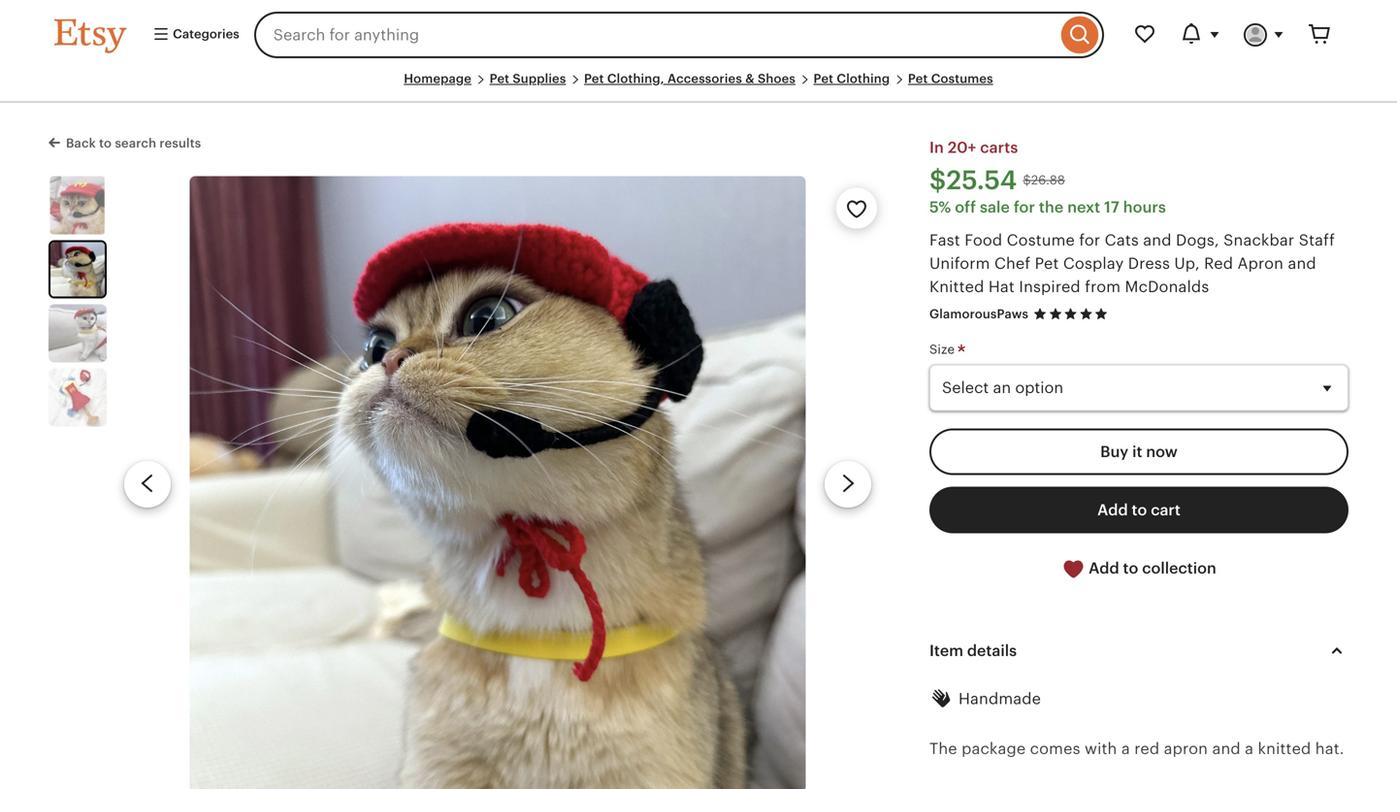 Task type: locate. For each thing, give the bounding box(es) containing it.
&
[[746, 71, 755, 86]]

collection
[[1143, 560, 1217, 577]]

chef
[[995, 255, 1031, 272]]

pet for pet supplies
[[490, 71, 510, 86]]

red
[[1205, 255, 1234, 272]]

mcdonalds
[[1126, 278, 1210, 295]]

1 vertical spatial to
[[1132, 501, 1148, 519]]

sale
[[980, 198, 1011, 216]]

1 horizontal spatial for
[[1080, 231, 1101, 249]]

2 a from the left
[[1246, 740, 1254, 758]]

apron
[[1165, 740, 1209, 758]]

1 horizontal spatial a
[[1246, 740, 1254, 758]]

dress
[[1129, 255, 1171, 272]]

knitted
[[930, 278, 985, 295]]

hat
[[989, 278, 1015, 295]]

20+
[[948, 139, 977, 156]]

add left cart
[[1098, 501, 1129, 519]]

0 horizontal spatial a
[[1122, 740, 1131, 758]]

to right back
[[99, 136, 112, 151]]

cart
[[1152, 501, 1181, 519]]

menu bar
[[54, 70, 1344, 103]]

apron
[[1238, 255, 1284, 272]]

homepage
[[404, 71, 472, 86]]

and right apron
[[1213, 740, 1241, 758]]

pet clothing link
[[814, 71, 890, 86]]

item details
[[930, 642, 1018, 660]]

2 vertical spatial to
[[1124, 560, 1139, 577]]

hours
[[1124, 198, 1167, 216]]

fast food costume for cats and dogs snackbar staff uniform image 1 image
[[49, 176, 107, 234]]

pet left costumes
[[909, 71, 929, 86]]

to inside back to search results link
[[99, 136, 112, 151]]

add
[[1098, 501, 1129, 519], [1089, 560, 1120, 577]]

add inside "add to collection" button
[[1089, 560, 1120, 577]]

0 horizontal spatial for
[[1014, 198, 1036, 216]]

5% off sale for the next 17 hours
[[930, 198, 1167, 216]]

1 vertical spatial for
[[1080, 231, 1101, 249]]

a
[[1122, 740, 1131, 758], [1246, 740, 1254, 758]]

homepage link
[[404, 71, 472, 86]]

0 vertical spatial to
[[99, 136, 112, 151]]

0 vertical spatial for
[[1014, 198, 1036, 216]]

fast food costume for cats and dogs snackbar staff uniform image 3 image
[[49, 304, 107, 362]]

none search field inside categories banner
[[254, 12, 1105, 58]]

for up cosplay
[[1080, 231, 1101, 249]]

2 vertical spatial and
[[1213, 740, 1241, 758]]

for left the
[[1014, 198, 1036, 216]]

pet supplies
[[490, 71, 566, 86]]

pet left supplies
[[490, 71, 510, 86]]

2 horizontal spatial and
[[1289, 255, 1317, 272]]

comes
[[1031, 740, 1081, 758]]

buy
[[1101, 443, 1129, 461]]

pet left clothing,
[[584, 71, 604, 86]]

1 horizontal spatial and
[[1213, 740, 1241, 758]]

for inside fast food costume for cats and dogs, snackbar staff uniform chef pet cosplay dress up, red apron and knitted hat inspired from mcdonalds
[[1080, 231, 1101, 249]]

add down the add to cart button at the right
[[1089, 560, 1120, 577]]

pet supplies link
[[490, 71, 566, 86]]

a left the knitted
[[1246, 740, 1254, 758]]

fast food costume for cats and dogs snackbar staff uniform image 2 image
[[190, 176, 806, 789], [50, 242, 105, 296]]

cats
[[1105, 231, 1140, 249]]

to inside "add to collection" button
[[1124, 560, 1139, 577]]

inspired
[[1020, 278, 1081, 295]]

pet left clothing
[[814, 71, 834, 86]]

pet
[[490, 71, 510, 86], [584, 71, 604, 86], [814, 71, 834, 86], [909, 71, 929, 86], [1035, 255, 1060, 272]]

and
[[1144, 231, 1172, 249], [1289, 255, 1317, 272], [1213, 740, 1241, 758]]

for for cats
[[1080, 231, 1101, 249]]

to inside the add to cart button
[[1132, 501, 1148, 519]]

pet inside fast food costume for cats and dogs, snackbar staff uniform chef pet cosplay dress up, red apron and knitted hat inspired from mcdonalds
[[1035, 255, 1060, 272]]

1 vertical spatial add
[[1089, 560, 1120, 577]]

for
[[1014, 198, 1036, 216], [1080, 231, 1101, 249]]

and up the dress
[[1144, 231, 1172, 249]]

add to collection button
[[930, 545, 1349, 593]]

search
[[115, 136, 156, 151]]

pet for pet clothing, accessories & shoes
[[584, 71, 604, 86]]

it
[[1133, 443, 1143, 461]]

in 20+ carts
[[930, 139, 1019, 156]]

categories button
[[138, 17, 248, 52]]

fast food costume for cats and dogs, snackbar staff uniform chef pet cosplay dress up, red apron and knitted hat inspired from mcdonalds
[[930, 231, 1336, 295]]

and down staff
[[1289, 255, 1317, 272]]

red
[[1135, 740, 1160, 758]]

add inside button
[[1098, 501, 1129, 519]]

pet up inspired
[[1035, 255, 1060, 272]]

0 vertical spatial add
[[1098, 501, 1129, 519]]

pet clothing
[[814, 71, 890, 86]]

to
[[99, 136, 112, 151], [1132, 501, 1148, 519], [1124, 560, 1139, 577]]

$25.54
[[930, 165, 1018, 195]]

categories
[[170, 27, 240, 41]]

fast
[[930, 231, 961, 249]]

pet clothing, accessories & shoes
[[584, 71, 796, 86]]

to for collection
[[1124, 560, 1139, 577]]

up,
[[1175, 255, 1201, 272]]

$25.54 $26.88
[[930, 165, 1066, 195]]

add to cart button
[[930, 487, 1349, 533]]

supplies
[[513, 71, 566, 86]]

to left cart
[[1132, 501, 1148, 519]]

None search field
[[254, 12, 1105, 58]]

to left collection
[[1124, 560, 1139, 577]]

0 vertical spatial and
[[1144, 231, 1172, 249]]

5%
[[930, 198, 952, 216]]

a left red
[[1122, 740, 1131, 758]]



Task type: vqa. For each thing, say whether or not it's contained in the screenshot.
shop to the right
no



Task type: describe. For each thing, give the bounding box(es) containing it.
size
[[930, 342, 959, 357]]

0 horizontal spatial and
[[1144, 231, 1172, 249]]

uniform
[[930, 255, 991, 272]]

accessories
[[668, 71, 743, 86]]

off
[[955, 198, 977, 216]]

Search for anything text field
[[254, 12, 1057, 58]]

add for add to cart
[[1098, 501, 1129, 519]]

pet clothing, accessories & shoes link
[[584, 71, 796, 86]]

with
[[1085, 740, 1118, 758]]

pet costumes link
[[909, 71, 994, 86]]

from
[[1086, 278, 1121, 295]]

the
[[930, 740, 958, 758]]

dogs,
[[1177, 231, 1220, 249]]

pet for pet clothing
[[814, 71, 834, 86]]

$26.88
[[1024, 173, 1066, 188]]

back
[[66, 136, 96, 151]]

results
[[160, 136, 201, 151]]

back to search results
[[66, 136, 201, 151]]

shoes
[[758, 71, 796, 86]]

1 a from the left
[[1122, 740, 1131, 758]]

staff
[[1300, 231, 1336, 249]]

details
[[968, 642, 1018, 660]]

back to search results link
[[49, 132, 201, 152]]

in
[[930, 139, 945, 156]]

add to cart
[[1098, 501, 1181, 519]]

package
[[962, 740, 1026, 758]]

to for search
[[99, 136, 112, 151]]

next
[[1068, 198, 1101, 216]]

hat.
[[1316, 740, 1345, 758]]

carts
[[981, 139, 1019, 156]]

clothing,
[[608, 71, 665, 86]]

pet for pet costumes
[[909, 71, 929, 86]]

knitted
[[1259, 740, 1312, 758]]

buy it now button
[[930, 428, 1349, 475]]

glamorouspaws
[[930, 307, 1029, 321]]

glamorouspaws link
[[930, 307, 1029, 321]]

handmade
[[959, 690, 1042, 708]]

categories banner
[[19, 0, 1379, 70]]

item details button
[[913, 628, 1367, 674]]

17
[[1105, 198, 1120, 216]]

clothing
[[837, 71, 890, 86]]

the
[[1040, 198, 1064, 216]]

0 horizontal spatial fast food costume for cats and dogs snackbar staff uniform image 2 image
[[50, 242, 105, 296]]

food
[[965, 231, 1003, 249]]

menu bar containing homepage
[[54, 70, 1344, 103]]

buy it now
[[1101, 443, 1178, 461]]

costume
[[1007, 231, 1076, 249]]

snackbar
[[1224, 231, 1295, 249]]

to for cart
[[1132, 501, 1148, 519]]

now
[[1147, 443, 1178, 461]]

fast food costume for cats and dogs snackbar staff uniform image 4 image
[[49, 368, 107, 426]]

cosplay
[[1064, 255, 1125, 272]]

add for add to collection
[[1089, 560, 1120, 577]]

1 vertical spatial and
[[1289, 255, 1317, 272]]

add to collection
[[1086, 560, 1217, 577]]

1 horizontal spatial fast food costume for cats and dogs snackbar staff uniform image 2 image
[[190, 176, 806, 789]]

item
[[930, 642, 964, 660]]

for for the
[[1014, 198, 1036, 216]]

costumes
[[932, 71, 994, 86]]

pet costumes
[[909, 71, 994, 86]]

the package comes with a red apron and a knitted hat.
[[930, 740, 1345, 758]]



